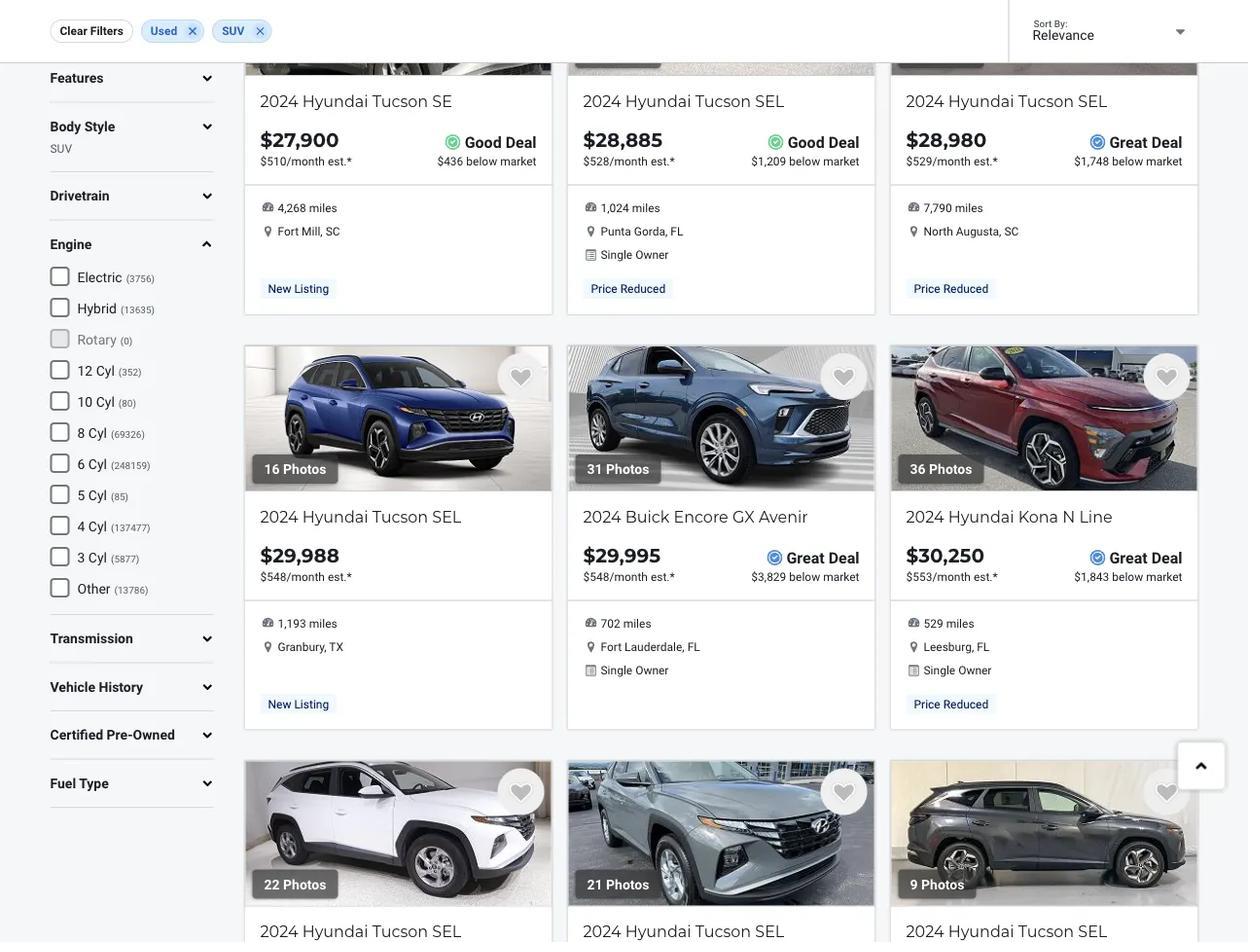Task type: locate. For each thing, give the bounding box(es) containing it.
price reduced for 30,250
[[914, 697, 989, 711]]

new listing down granbury
[[268, 697, 329, 711]]

2024 down 22
[[260, 922, 298, 941]]

2 good deal from the left
[[788, 133, 860, 151]]

702 miles
[[601, 617, 652, 631]]

,
[[320, 224, 323, 238], [666, 224, 668, 238], [1000, 224, 1002, 238], [324, 640, 327, 653], [683, 640, 685, 653], [972, 640, 974, 653]]

12
[[77, 363, 93, 379]]

( right hybrid
[[121, 304, 124, 316]]

/month est.* inside $ 28,980 $ 529 /month est.*
[[933, 154, 998, 168]]

suv inside body style suv
[[50, 142, 72, 156]]

/month est.* down 29,995
[[610, 570, 675, 583]]

suv down body
[[50, 142, 72, 156]]

4 cyl ( 137477 )
[[77, 518, 150, 534]]

1 horizontal spatial 6
[[264, 45, 272, 61]]

photos for 22 photos
[[283, 876, 326, 892]]

1 horizontal spatial good deal
[[788, 133, 860, 151]]

2024 hyundai tucson sel up 29,988
[[260, 507, 462, 526]]

below for 28,980
[[1113, 154, 1144, 168]]

owner down leesburg , fl at the right bottom
[[959, 663, 992, 677]]

0 horizontal spatial 548
[[267, 570, 287, 583]]

4,268 miles
[[278, 202, 337, 215]]

2024 left buick on the bottom right of the page
[[583, 507, 621, 526]]

$ 29,988 $ 548 /month est.*
[[260, 543, 352, 583]]

price reduced down punta
[[591, 282, 666, 296]]

0 vertical spatial fort
[[278, 224, 299, 238]]

great up $1,843 below market
[[1110, 548, 1148, 567]]

9
[[910, 876, 918, 892]]

good deal
[[465, 133, 537, 151], [788, 133, 860, 151]]

2 good from the left
[[788, 133, 825, 151]]

deal up $1,209 below market
[[829, 133, 860, 151]]

photos for 6 photos
[[275, 45, 319, 61]]

2 new listing from the top
[[268, 697, 329, 711]]

single owner
[[601, 248, 669, 261], [601, 663, 669, 677], [924, 663, 992, 677]]

below right $3,829
[[790, 570, 821, 583]]

2024 hyundai tucson image
[[245, 0, 552, 76], [568, 0, 875, 76], [891, 0, 1199, 76], [245, 345, 552, 491], [245, 761, 552, 907], [568, 761, 875, 907], [891, 761, 1199, 907]]

1 vertical spatial fort
[[601, 640, 622, 653]]

/month est.* for 27,900
[[287, 154, 352, 168]]

2024 for 702
[[583, 507, 621, 526]]

$ 30,250 $ 553 /month est.*
[[907, 543, 998, 583]]

0 horizontal spatial sc
[[326, 224, 340, 238]]

photos right 25
[[929, 45, 973, 61]]

/month est.* inside $ 29,995 $ 548 /month est.*
[[610, 570, 675, 583]]

great deal for 28,980
[[1110, 133, 1183, 151]]

6 for 6 photos
[[264, 45, 272, 61]]

1 good deal from the left
[[465, 133, 537, 151]]

/month est.* down 28,980 on the right
[[933, 154, 998, 168]]

0 horizontal spatial good
[[465, 133, 502, 151]]

$436
[[437, 154, 464, 168]]

photos
[[275, 45, 319, 61], [929, 45, 973, 61], [283, 461, 326, 477], [606, 461, 650, 477], [929, 461, 973, 477], [283, 876, 326, 892], [606, 876, 650, 892], [922, 876, 965, 892]]

0 vertical spatial suv
[[222, 24, 245, 38]]

2 548 from the left
[[590, 570, 610, 583]]

fl right leesburg
[[977, 640, 990, 653]]

0 horizontal spatial good deal
[[465, 133, 537, 151]]

owner for 30,250
[[959, 663, 992, 677]]

2024 hyundai tucson image for 25 photos
[[891, 0, 1199, 76]]

2024 hyundai tucson sel down 9 photos
[[907, 922, 1108, 941]]

drivetrain
[[50, 188, 110, 204]]

6
[[264, 45, 272, 61], [77, 456, 85, 472]]

photos right "31"
[[606, 461, 650, 477]]

/month est.*
[[287, 154, 352, 168], [610, 154, 675, 168], [933, 154, 998, 168], [287, 570, 352, 583], [610, 570, 675, 583], [933, 570, 998, 583]]

owner for 28,885
[[636, 248, 669, 261]]

sc right the mill
[[326, 224, 340, 238]]

price reduced for 28,885
[[591, 282, 666, 296]]

photos right 16
[[283, 461, 326, 477]]

2024 for 1,193
[[260, 507, 298, 526]]

photos for 16 photos
[[283, 461, 326, 477]]

cyl for 3 cyl
[[88, 550, 107, 566]]

single owner for 29,995
[[601, 663, 669, 677]]

single down fort lauderdale , fl
[[601, 663, 633, 677]]

deal for 29,995
[[829, 548, 860, 567]]

2024 up 30,250
[[907, 507, 944, 526]]

0 vertical spatial 6
[[264, 45, 272, 61]]

) inside the 6 cyl ( 248159 )
[[147, 460, 150, 471]]

4,268
[[278, 202, 306, 215]]

owner for 29,995
[[636, 663, 669, 677]]

market for 28,885
[[823, 154, 860, 168]]

1 horizontal spatial suv
[[222, 24, 245, 38]]

16 photos
[[264, 461, 326, 477]]

history
[[99, 679, 143, 695]]

below right $436
[[466, 154, 497, 168]]

1 horizontal spatial good
[[788, 133, 825, 151]]

1 horizontal spatial sc
[[1005, 224, 1019, 238]]

single owner down the punta gorda , fl
[[601, 248, 669, 261]]

great deal up $1,748 below market
[[1110, 133, 1183, 151]]

owner down gorda
[[636, 248, 669, 261]]

fl right lauderdale
[[688, 640, 700, 653]]

$ 29,995 $ 548 /month est.*
[[583, 543, 675, 583]]

fort
[[278, 224, 299, 238], [601, 640, 622, 653]]

0 horizontal spatial fort
[[278, 224, 299, 238]]

color
[[50, 22, 83, 38]]

( up the 6 cyl ( 248159 )
[[111, 428, 114, 440]]

/month est.* inside $ 27,900 $ 510 /month est.*
[[287, 154, 352, 168]]

deal for 30,250
[[1152, 548, 1183, 567]]

single owner down fort lauderdale , fl
[[601, 663, 669, 677]]

great deal up $1,843 below market
[[1110, 548, 1183, 567]]

0 vertical spatial 529
[[913, 154, 933, 168]]

miles for 28,885
[[632, 202, 660, 215]]

1 new listing from the top
[[268, 282, 329, 296]]

) inside 5 cyl ( 85 )
[[125, 491, 129, 502]]

25
[[910, 45, 926, 61]]

good deal up $1,209 below market
[[788, 133, 860, 151]]

deal for 27,900
[[506, 133, 537, 151]]

2024 hyundai tucson sel
[[583, 91, 785, 110], [907, 91, 1108, 110], [260, 507, 462, 526], [260, 922, 462, 941], [583, 922, 785, 941], [907, 922, 1108, 941]]

, for 29,995
[[683, 640, 685, 653]]

cyl for 4 cyl
[[88, 518, 107, 534]]

great
[[1110, 133, 1148, 151], [787, 548, 825, 567], [1110, 548, 1148, 567]]

/month est.* inside $ 29,988 $ 548 /month est.*
[[287, 570, 352, 583]]

cyl for 10 cyl
[[96, 394, 115, 410]]

( up 5 cyl ( 85 )
[[111, 460, 114, 471]]

( up 3 cyl ( 5877 )
[[111, 522, 114, 534]]

548 inside $ 29,988 $ 548 /month est.*
[[267, 570, 287, 583]]

miles up fort lauderdale , fl
[[624, 617, 652, 631]]

miles up leesburg , fl at the right bottom
[[947, 617, 975, 631]]

1 548 from the left
[[267, 570, 287, 583]]

( inside 4 cyl ( 137477 )
[[111, 522, 114, 534]]

cyl
[[96, 363, 115, 379], [96, 394, 115, 410], [88, 425, 107, 441], [88, 456, 107, 472], [88, 487, 107, 503], [88, 518, 107, 534], [88, 550, 107, 566]]

deal up the $436 below market
[[506, 133, 537, 151]]

new listing down fort mill , sc
[[268, 282, 329, 296]]

31 photos
[[587, 461, 650, 477]]

1 horizontal spatial fl
[[688, 640, 700, 653]]

548
[[267, 570, 287, 583], [590, 570, 610, 583]]

1 vertical spatial 529
[[924, 617, 944, 631]]

deal up $1,748 below market
[[1152, 133, 1183, 151]]

great deal up $3,829 below market
[[787, 548, 860, 567]]

single down punta
[[601, 248, 633, 261]]

cyl for 8 cyl
[[88, 425, 107, 441]]

2024 hyundai kona n line
[[907, 507, 1113, 526]]

below for 30,250
[[1113, 570, 1144, 583]]

hyundai up 27,900
[[302, 91, 368, 110]]

below
[[466, 154, 497, 168], [790, 154, 821, 168], [1113, 154, 1144, 168], [790, 570, 821, 583], [1113, 570, 1144, 583]]

2024 hyundai kona image
[[891, 345, 1199, 491]]

$1,209 below market
[[752, 154, 860, 168]]

hybrid
[[77, 300, 117, 316]]

/month est.* down 28,885
[[610, 154, 675, 168]]

miles for 29,995
[[624, 617, 652, 631]]

market for 30,250
[[1147, 570, 1183, 583]]

248159
[[114, 460, 147, 471]]

( up 4 cyl ( 137477 )
[[111, 491, 114, 502]]

( inside 5 cyl ( 85 )
[[111, 491, 114, 502]]

photos up 2024 hyundai tucson se
[[275, 45, 319, 61]]

( up 80
[[119, 366, 122, 378]]

gx
[[733, 507, 755, 526]]

leesburg
[[924, 640, 972, 653]]

miles up gorda
[[632, 202, 660, 215]]

owner down lauderdale
[[636, 663, 669, 677]]

2024 hyundai tucson sel down 22 photos
[[260, 922, 462, 941]]

market right $1,209
[[823, 154, 860, 168]]

( inside rotary ( 0 )
[[120, 335, 124, 347]]

2024 hyundai tucson sel down 21 photos
[[583, 922, 785, 941]]

fl
[[671, 224, 684, 238], [688, 640, 700, 653], [977, 640, 990, 653]]

2024 hyundai tucson image for 9 photos
[[891, 761, 1199, 907]]

2024 for 4,268
[[260, 91, 298, 110]]

548 for 29,988
[[267, 570, 287, 583]]

548 down 29,995
[[590, 570, 610, 583]]

548 down 29,988
[[267, 570, 287, 583]]

good deal for 27,900
[[465, 133, 537, 151]]

miles for 28,980
[[955, 202, 984, 215]]

( right rotary
[[120, 335, 124, 347]]

2024 up 27,900
[[260, 91, 298, 110]]

electric
[[77, 269, 122, 285]]

price reduced down leesburg
[[914, 697, 989, 711]]

market right $1,843
[[1147, 570, 1183, 583]]

market
[[500, 154, 537, 168], [823, 154, 860, 168], [1147, 154, 1183, 168], [823, 570, 860, 583], [1147, 570, 1183, 583]]

market right $3,829
[[823, 570, 860, 583]]

0 vertical spatial new listing
[[268, 282, 329, 296]]

cyl right 4
[[88, 518, 107, 534]]

) inside other ( 13786 )
[[145, 584, 148, 596]]

1 vertical spatial 6
[[77, 456, 85, 472]]

owner
[[636, 248, 669, 261], [636, 663, 669, 677], [959, 663, 992, 677]]

1 vertical spatial suv
[[50, 142, 72, 156]]

deal up $1,843 below market
[[1152, 548, 1183, 567]]

8 cyl ( 69326 )
[[77, 425, 145, 441]]

$1,748 below market
[[1075, 154, 1183, 168]]

29,995
[[596, 543, 661, 567]]

2024 hyundai tucson image for 22 photos
[[245, 761, 552, 907]]

529 up leesburg
[[924, 617, 944, 631]]

pre-
[[107, 727, 133, 743]]

, for 28,885
[[666, 224, 668, 238]]

0 horizontal spatial 6
[[77, 456, 85, 472]]

electric ( 3756 )
[[77, 269, 155, 285]]

single owner down leesburg , fl at the right bottom
[[924, 663, 992, 677]]

1 vertical spatial new listing
[[268, 697, 329, 711]]

( right electric at top left
[[126, 273, 129, 284]]

1,193 miles
[[278, 617, 337, 631]]

0 horizontal spatial fl
[[671, 224, 684, 238]]

2024 hyundai tucson image for 6 photos
[[245, 0, 552, 76]]

fort down the 702
[[601, 640, 622, 653]]

22
[[264, 876, 280, 892]]

cyl right 12
[[96, 363, 115, 379]]

548 inside $ 29,995 $ 548 /month est.*
[[590, 570, 610, 583]]

/month est.* inside $ 30,250 $ 553 /month est.*
[[933, 570, 998, 583]]

good up $1,209 below market
[[788, 133, 825, 151]]

( up 8 cyl ( 69326 )
[[119, 397, 122, 409]]

3756
[[129, 273, 151, 284]]

leesburg , fl
[[924, 640, 990, 653]]

2024 hyundai tucson sel up 28,885
[[583, 91, 785, 110]]

great deal
[[1110, 133, 1183, 151], [787, 548, 860, 567], [1110, 548, 1183, 567]]

certified pre-owned
[[50, 727, 175, 743]]

1,193
[[278, 617, 306, 631]]

/month est.* for 28,980
[[933, 154, 998, 168]]

, for 27,900
[[320, 224, 323, 238]]

fuel type
[[50, 775, 109, 791]]

( inside electric ( 3756 )
[[126, 273, 129, 284]]

6 photos
[[264, 45, 319, 61]]

/month est.* down 29,988
[[287, 570, 352, 583]]

market right $436
[[500, 154, 537, 168]]

photos right 21
[[606, 876, 650, 892]]

) inside 8 cyl ( 69326 )
[[142, 428, 145, 440]]

clear filters
[[60, 24, 123, 38]]

$1,209
[[752, 154, 787, 168]]

2024
[[260, 91, 298, 110], [583, 91, 621, 110], [907, 91, 944, 110], [260, 507, 298, 526], [583, 507, 621, 526], [907, 507, 944, 526], [260, 922, 298, 941], [583, 922, 621, 941], [907, 922, 944, 941]]

suv inside "suv" button
[[222, 24, 245, 38]]

2024 up 28,885
[[583, 91, 621, 110]]

/month est.* down 30,250
[[933, 570, 998, 583]]

137477
[[114, 522, 147, 534]]

rotary ( 0 )
[[77, 332, 133, 348]]

1 good from the left
[[465, 133, 502, 151]]

529 inside $ 28,980 $ 529 /month est.*
[[913, 154, 933, 168]]

2024 buick encore gx avenir
[[583, 507, 809, 526]]

29,988
[[273, 543, 340, 567]]

2024 up 29,988
[[260, 507, 298, 526]]

great deal for 29,995
[[787, 548, 860, 567]]

1 sc from the left
[[326, 224, 340, 238]]

photos right 9
[[922, 876, 965, 892]]

good for 28,885
[[788, 133, 825, 151]]

hyundai up 29,988
[[302, 507, 368, 526]]

2 sc from the left
[[1005, 224, 1019, 238]]

great up $3,829 below market
[[787, 548, 825, 567]]

1 horizontal spatial fort
[[601, 640, 622, 653]]

2024 up 28,980 on the right
[[907, 91, 944, 110]]

25 photos
[[910, 45, 973, 61]]

cyl right '5'
[[88, 487, 107, 503]]

encore
[[674, 507, 729, 526]]

$1,843 below market
[[1075, 570, 1183, 583]]

( inside 12 cyl ( 352 )
[[119, 366, 122, 378]]

2024 hyundai tucson image for 21 photos
[[568, 761, 875, 907]]

punta gorda , fl
[[601, 224, 684, 238]]

) inside electric ( 3756 )
[[151, 273, 155, 284]]

great up $1,748 below market
[[1110, 133, 1148, 151]]

single down leesburg
[[924, 663, 956, 677]]

( inside 8 cyl ( 69326 )
[[111, 428, 114, 440]]

10 cyl ( 80 )
[[77, 394, 136, 410]]

kona
[[1019, 507, 1059, 526]]

sc right augusta
[[1005, 224, 1019, 238]]

lauderdale
[[625, 640, 683, 653]]

photos right 36
[[929, 461, 973, 477]]

cyl right 10
[[96, 394, 115, 410]]

rotary
[[77, 332, 117, 348]]

vehicle
[[50, 679, 95, 695]]

cyl for 5 cyl
[[88, 487, 107, 503]]

other ( 13786 )
[[77, 581, 148, 597]]

miles up north augusta , sc
[[955, 202, 984, 215]]

below right $1,843
[[1113, 570, 1144, 583]]

4
[[77, 518, 85, 534]]

( up other ( 13786 )
[[111, 553, 114, 565]]

529 down 28,980 on the right
[[913, 154, 933, 168]]

deal up $3,829 below market
[[829, 548, 860, 567]]

0 horizontal spatial suv
[[50, 142, 72, 156]]

3
[[77, 550, 85, 566]]

good deal up the $436 below market
[[465, 133, 537, 151]]

/month est.* for 28,885
[[610, 154, 675, 168]]

1 horizontal spatial 548
[[590, 570, 610, 583]]

( inside other ( 13786 )
[[114, 584, 118, 596]]

6 cyl ( 248159 )
[[77, 456, 150, 472]]

7,790 miles
[[924, 202, 984, 215]]

/month est.* inside $ 28,885 $ 528 /month est.*
[[610, 154, 675, 168]]

) inside 12 cyl ( 352 )
[[138, 366, 142, 378]]

single for 30,250
[[924, 663, 956, 677]]

cyl right 3
[[88, 550, 107, 566]]

good deal for 28,885
[[788, 133, 860, 151]]

6 down "suv" button
[[264, 45, 272, 61]]

cyl right 8
[[88, 425, 107, 441]]



Task type: describe. For each thing, give the bounding box(es) containing it.
sc for 28,980
[[1005, 224, 1019, 238]]

augusta
[[956, 224, 1000, 238]]

2 horizontal spatial fl
[[977, 640, 990, 653]]

0
[[124, 335, 129, 347]]

body style suv
[[50, 118, 115, 156]]

$436 below market
[[437, 154, 537, 168]]

22 photos
[[264, 876, 326, 892]]

fort mill , sc
[[278, 224, 340, 238]]

sc for 27,900
[[326, 224, 340, 238]]

market for 28,980
[[1147, 154, 1183, 168]]

) inside 10 cyl ( 80 )
[[133, 397, 136, 409]]

69326
[[114, 428, 142, 440]]

30,250
[[919, 543, 985, 567]]

6 for 6 cyl ( 248159 )
[[77, 456, 85, 472]]

5
[[77, 487, 85, 503]]

deal for 28,980
[[1152, 133, 1183, 151]]

cyl for 12 cyl
[[96, 363, 115, 379]]

features
[[50, 70, 104, 86]]

photos for 25 photos
[[929, 45, 973, 61]]

31
[[587, 461, 603, 477]]

line
[[1080, 507, 1113, 526]]

granbury , tx
[[278, 640, 344, 653]]

2024 buick encore gx image
[[568, 345, 875, 491]]

/month est.* for 29,995
[[610, 570, 675, 583]]

tx
[[329, 640, 344, 653]]

single for 28,885
[[601, 248, 633, 261]]

529 miles
[[924, 617, 975, 631]]

fort lauderdale , fl
[[601, 640, 700, 653]]

used
[[151, 24, 177, 38]]

engine
[[50, 236, 92, 252]]

$ 28,885 $ 528 /month est.*
[[583, 128, 675, 168]]

28,885
[[596, 128, 663, 152]]

hyundai up 28,980 on the right
[[949, 91, 1015, 110]]

new listing for 2024 hyundai tucson sel
[[268, 697, 329, 711]]

hyundai down 21 photos
[[625, 922, 691, 941]]

suv button
[[212, 19, 272, 43]]

80
[[122, 397, 133, 409]]

below for 28,885
[[790, 154, 821, 168]]

16
[[264, 461, 280, 477]]

28,980
[[919, 128, 987, 152]]

13786
[[118, 584, 145, 596]]

10
[[77, 394, 93, 410]]

85
[[114, 491, 125, 502]]

north augusta , sc
[[924, 224, 1019, 238]]

2024 down 21
[[583, 922, 621, 941]]

$ 28,980 $ 529 /month est.*
[[907, 128, 998, 168]]

gorda
[[634, 224, 666, 238]]

vehicle history
[[50, 679, 143, 695]]

north
[[924, 224, 954, 238]]

21
[[587, 876, 603, 892]]

2024 hyundai tucson se
[[260, 91, 452, 110]]

hyundai down 22 photos
[[302, 922, 368, 941]]

photos for 9 photos
[[922, 876, 965, 892]]

2024 for 7,790
[[907, 91, 944, 110]]

body
[[50, 118, 81, 134]]

( inside 3 cyl ( 5877 )
[[111, 553, 114, 565]]

great for 29,995
[[787, 548, 825, 567]]

filters
[[90, 24, 123, 38]]

13635
[[124, 304, 151, 316]]

great deal for 30,250
[[1110, 548, 1183, 567]]

miles up granbury , tx
[[309, 617, 337, 631]]

$1,843
[[1075, 570, 1110, 583]]

$ 27,900 $ 510 /month est.*
[[260, 128, 352, 168]]

5 cyl ( 85 )
[[77, 487, 129, 503]]

( inside the hybrid ( 13635 )
[[121, 304, 124, 316]]

553
[[913, 570, 933, 583]]

510
[[267, 154, 287, 168]]

photos for 31 photos
[[606, 461, 650, 477]]

548 for 29,995
[[590, 570, 610, 583]]

avenir
[[759, 507, 809, 526]]

528
[[590, 154, 610, 168]]

fort for 27,900
[[278, 224, 299, 238]]

fl for 28,885
[[671, 224, 684, 238]]

, for 28,980
[[1000, 224, 1002, 238]]

mill
[[302, 224, 320, 238]]

miles for 27,900
[[309, 202, 337, 215]]

hyundai up 30,250
[[949, 507, 1015, 526]]

other
[[77, 581, 111, 597]]

1,024 miles
[[601, 202, 660, 215]]

36 photos
[[910, 461, 973, 477]]

2024 hyundai tucson image for 16 photos
[[245, 345, 552, 491]]

good for 27,900
[[465, 133, 502, 151]]

below for 29,995
[[790, 570, 821, 583]]

market for 27,900
[[500, 154, 537, 168]]

/month est.* for 29,988
[[287, 570, 352, 583]]

used button
[[141, 19, 205, 43]]

9 photos
[[910, 876, 965, 892]]

photos for 21 photos
[[606, 876, 650, 892]]

new listing for 2024 hyundai tucson se
[[268, 282, 329, 296]]

great for 30,250
[[1110, 548, 1148, 567]]

single owner for 30,250
[[924, 663, 992, 677]]

fl for 29,995
[[688, 640, 700, 653]]

hyundai down 9 photos
[[949, 922, 1015, 941]]

2024 down 9
[[907, 922, 944, 941]]

fort for 29,995
[[601, 640, 622, 653]]

) inside the hybrid ( 13635 )
[[151, 304, 155, 316]]

transmission
[[50, 631, 133, 647]]

miles for 30,250
[[947, 617, 975, 631]]

style
[[84, 118, 115, 134]]

) inside rotary ( 0 )
[[129, 335, 133, 347]]

1,024
[[601, 202, 629, 215]]

12 cyl ( 352 )
[[77, 363, 142, 379]]

2024 for 529
[[907, 507, 944, 526]]

great for 28,980
[[1110, 133, 1148, 151]]

below for 27,900
[[466, 154, 497, 168]]

2024 for 1,024
[[583, 91, 621, 110]]

clear filters button
[[50, 19, 133, 43]]

punta
[[601, 224, 631, 238]]

/month est.* for 30,250
[[933, 570, 998, 583]]

single for 29,995
[[601, 663, 633, 677]]

cyl for 6 cyl
[[88, 456, 107, 472]]

granbury
[[278, 640, 324, 653]]

3 cyl ( 5877 )
[[77, 550, 139, 566]]

7,790
[[924, 202, 953, 215]]

( inside the 6 cyl ( 248159 )
[[111, 460, 114, 471]]

photos for 36 photos
[[929, 461, 973, 477]]

) inside 4 cyl ( 137477 )
[[147, 522, 150, 534]]

) inside 3 cyl ( 5877 )
[[136, 553, 139, 565]]

hyundai up 28,885
[[625, 91, 691, 110]]

buick
[[625, 507, 670, 526]]

2024 hyundai tucson sel up 28,980 on the right
[[907, 91, 1108, 110]]

clear
[[60, 24, 87, 38]]

21 photos
[[587, 876, 650, 892]]

price reduced down north
[[914, 282, 989, 296]]

5877
[[114, 553, 136, 565]]

( inside 10 cyl ( 80 )
[[119, 397, 122, 409]]

market for 29,995
[[823, 570, 860, 583]]

type
[[79, 775, 109, 791]]

hybrid ( 13635 )
[[77, 300, 155, 316]]

27,900
[[273, 128, 339, 152]]

deal for 28,885
[[829, 133, 860, 151]]

single owner for 28,885
[[601, 248, 669, 261]]



Task type: vqa. For each thing, say whether or not it's contained in the screenshot.
SC to the right
yes



